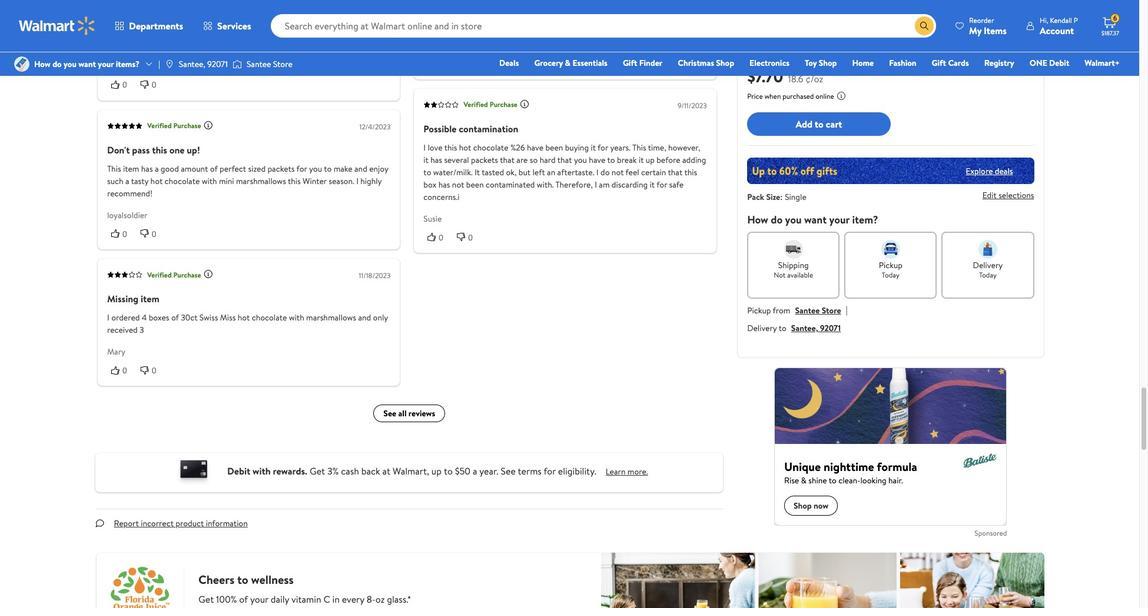 Task type: locate. For each thing, give the bounding box(es) containing it.
with.
[[537, 179, 554, 190]]

pack
[[747, 191, 764, 203]]

pickup
[[879, 260, 903, 271], [747, 305, 771, 317]]

santee, inside pickup from santee store | delivery to santee, 92071
[[791, 323, 818, 334]]

verified purchase information image
[[520, 99, 529, 109], [203, 120, 213, 130]]

to left the $50
[[444, 465, 453, 478]]

christmas shop link
[[673, 57, 740, 69]]

2 horizontal spatial with
[[289, 312, 304, 324]]

i up erica
[[423, 5, 426, 16]]

for up winter
[[296, 163, 307, 174]]

missing item
[[107, 292, 159, 305]]

same
[[501, 5, 519, 16]]

it inside i ordered twice in the same day and still didn't get my bread i wanted. they didn't even substitute it
[[502, 17, 507, 29]]

want left items?
[[78, 58, 96, 70]]

to
[[815, 118, 824, 131], [607, 154, 615, 166], [324, 163, 331, 174], [423, 166, 431, 178], [779, 323, 787, 334], [444, 465, 453, 478]]

this item has a good amount of perfect sized packets for you to make and enjoy such a tasty hot chocolate with mini marshmallows this winter season.  i highly recommend!
[[107, 163, 388, 199]]

0 horizontal spatial not
[[452, 179, 464, 190]]

0 vertical spatial verified purchase
[[463, 99, 517, 109]]

i ordered 4 boxes of 30ct swiss miss hot chocolate with marshmallows and only received 3
[[107, 312, 388, 336]]

store up santee, 92071 button
[[822, 305, 841, 317]]

i left highly
[[356, 175, 358, 187]]

this inside 'this item has a good amount of perfect sized packets for you to make and enjoy such a tasty hot chocolate with mini marshmallows this winter season.  i highly recommend!'
[[107, 163, 121, 174]]

registry
[[984, 57, 1015, 69]]

that up ok,
[[500, 154, 514, 166]]

1 horizontal spatial |
[[846, 304, 848, 317]]

1 horizontal spatial up
[[646, 154, 654, 166]]

1 horizontal spatial tasty
[[221, 6, 242, 19]]

purchase for don't pass this one up!
[[173, 121, 201, 131]]

30ct
[[181, 312, 197, 324]]

of left the 30ct
[[171, 312, 179, 324]]

0 vertical spatial so
[[210, 6, 219, 19]]

pickup inside pickup from santee store | delivery to santee, 92071
[[747, 305, 771, 317]]

santee, down santee store button
[[791, 323, 818, 334]]

do
[[53, 58, 62, 70], [600, 166, 610, 178], [771, 213, 783, 227]]

2 vertical spatial verified
[[147, 270, 171, 280]]

get
[[310, 465, 325, 478]]

to inside button
[[815, 118, 824, 131]]

marshmallows inside 'this item has a good amount of perfect sized packets for you to make and enjoy such a tasty hot chocolate with mini marshmallows this winter season.  i highly recommend!'
[[236, 175, 286, 187]]

2 vertical spatial verified purchase
[[147, 270, 201, 280]]

0 horizontal spatial marshmallows
[[236, 175, 286, 187]]

0 vertical spatial and
[[536, 5, 548, 16]]

$7.70 18.6 ¢/oz
[[747, 65, 823, 88]]

store inside pickup from santee store | delivery to santee, 92071
[[822, 305, 841, 317]]

want down single
[[804, 213, 827, 227]]

 image down family
[[165, 59, 174, 69]]

1 vertical spatial pickup
[[747, 305, 771, 317]]

1 horizontal spatial boxes
[[341, 26, 361, 38]]

adding
[[682, 154, 706, 166]]

break
[[617, 154, 637, 166]]

verified purchase information image for don't pass this one up!
[[203, 120, 213, 130]]

hot inside i love this hot chocolate %26 have been buying it for years. this time, however, it has several packets that are so hard that you have to break it up before adding to water/milk. it tasted ok, but left an aftertaste. i do not feel certain that this box has not  been contaminated with. therefore, i am discarding it for safe concerns.i
[[459, 141, 471, 153]]

0 horizontal spatial boxes
[[149, 312, 169, 324]]

0 horizontal spatial pickup
[[747, 305, 771, 317]]

0 horizontal spatial this
[[107, 163, 121, 174]]

chocolate right miss
[[252, 312, 287, 324]]

how for how do you want your item?
[[747, 213, 768, 227]]

0 horizontal spatial that
[[500, 154, 514, 166]]

chocolate down contamination
[[473, 141, 508, 153]]

0 vertical spatial have
[[527, 141, 543, 153]]

92071 inside pickup from santee store | delivery to santee, 92071
[[820, 323, 841, 334]]

0 vertical spatial ordered
[[428, 5, 456, 16]]

verified purchase up contamination
[[463, 99, 517, 109]]

of left perfect
[[210, 163, 217, 174]]

for left years.
[[597, 141, 608, 153]]

packets right the sized
[[267, 163, 294, 174]]

purchase
[[490, 99, 517, 109], [173, 121, 201, 131], [173, 270, 201, 280]]

2 shop from the left
[[819, 57, 837, 69]]

not
[[611, 166, 624, 178], [452, 179, 464, 190]]

debit
[[1050, 57, 1070, 69], [227, 465, 250, 478]]

contaminated
[[486, 179, 535, 190]]

purchase for possible contamination
[[490, 99, 517, 109]]

marshmallows left "only"
[[306, 312, 356, 324]]

1 vertical spatial this
[[107, 163, 121, 174]]

santee down we
[[247, 58, 271, 70]]

1 vertical spatial debit
[[227, 465, 250, 478]]

back
[[361, 465, 380, 478]]

santee up santee, 92071 button
[[795, 305, 820, 317]]

i ordered twice in the same day and still didn't get my bread i wanted. they didn't even substitute it
[[423, 5, 686, 29]]

1 horizontal spatial delivery
[[973, 260, 1003, 271]]

this up 'such'
[[107, 163, 121, 174]]

0 horizontal spatial do
[[53, 58, 62, 70]]

to down from
[[779, 323, 787, 334]]

size
[[766, 191, 780, 203]]

do inside i love this hot chocolate %26 have been buying it for years. this time, however, it has several packets that are so hard that you have to break it up before adding to water/milk. it tasted ok, but left an aftertaste. i do not feel certain that this box has not  been contaminated with. therefore, i am discarding it for safe concerns.i
[[600, 166, 610, 178]]

love up family
[[158, 26, 173, 38]]

0 horizontal spatial today
[[882, 270, 900, 280]]

pickup today
[[879, 260, 903, 280]]

1 horizontal spatial 92071
[[820, 323, 841, 334]]

1 gift from the left
[[623, 57, 637, 69]]

| down family
[[158, 58, 160, 70]]

verified purchase
[[463, 99, 517, 109], [147, 121, 201, 131], [147, 270, 201, 280]]

verified up don't pass this one up! at the top of the page
[[147, 121, 171, 131]]

your for item?
[[829, 213, 850, 227]]

how
[[34, 58, 51, 70], [747, 213, 768, 227]]

0 vertical spatial see
[[383, 408, 396, 420]]

sized
[[248, 163, 265, 174]]

1 horizontal spatial love
[[428, 141, 442, 153]]

0 horizontal spatial love
[[158, 26, 173, 38]]

one
[[1030, 57, 1048, 69]]

0 horizontal spatial item
[[123, 163, 139, 174]]

love down possible
[[428, 141, 442, 153]]

2 vertical spatial and
[[358, 312, 371, 324]]

didn't
[[565, 5, 585, 16], [423, 17, 443, 29]]

pickup down intent image for pickup
[[879, 260, 903, 271]]

1 vertical spatial marshmallows
[[306, 312, 356, 324]]

santee store
[[247, 58, 293, 70]]

have up aftertaste.
[[589, 154, 605, 166]]

item
[[123, 163, 139, 174], [140, 292, 159, 305]]

and right day
[[536, 5, 548, 16]]

1 horizontal spatial shop
[[819, 57, 837, 69]]

2 vertical spatial purchase
[[173, 270, 201, 280]]

0 vertical spatial do
[[53, 58, 62, 70]]

0 vertical spatial pickup
[[879, 260, 903, 271]]

delivery down 'intent image for delivery'
[[973, 260, 1003, 271]]

1 vertical spatial verified purchase
[[147, 121, 201, 131]]

price when purchased online
[[747, 91, 834, 101]]

today for delivery
[[979, 270, 997, 280]]

it down certain
[[650, 179, 655, 190]]

ordered inside i ordered twice in the same day and still didn't get my bread i wanted. they didn't even substitute it
[[428, 5, 456, 16]]

store
[[273, 58, 293, 70], [822, 305, 841, 317]]

0 vertical spatial this
[[632, 141, 646, 153]]

chocolate inside i love this hot chocolate %26 have been buying it for years. this time, however, it has several packets that are so hard that you have to break it up before adding to water/milk. it tasted ok, but left an aftertaste. i do not feel certain that this box has not  been contaminated with. therefore, i am discarding it for safe concerns.i
[[473, 141, 508, 153]]

1 shop from the left
[[716, 57, 734, 69]]

verified up the possible contamination
[[463, 99, 488, 109]]

hot inside i ordered 4 boxes of 30ct swiss miss hot chocolate with marshmallows and only received 3
[[237, 312, 250, 324]]

tasted
[[482, 166, 504, 178]]

1 horizontal spatial see
[[501, 465, 516, 478]]

gift left finder
[[623, 57, 637, 69]]

my
[[969, 24, 982, 37]]

year.
[[480, 465, 499, 478]]

walmart image
[[19, 16, 95, 35]]

1 horizontal spatial ordered
[[428, 5, 456, 16]]

that up aftertaste.
[[557, 154, 572, 166]]

up right walmart,
[[432, 465, 442, 478]]

1 horizontal spatial packets
[[471, 154, 498, 166]]

didn't left "get"
[[565, 5, 585, 16]]

santee
[[247, 58, 271, 70], [795, 305, 820, 317]]

2 vertical spatial do
[[771, 213, 783, 227]]

0 vertical spatial santee,
[[179, 58, 205, 70]]

hot inside 'this item has a good amount of perfect sized packets for you to make and enjoy such a tasty hot chocolate with mini marshmallows this winter season.  i highly recommend!'
[[150, 175, 162, 187]]

0 vertical spatial boxes
[[341, 26, 361, 38]]

debit right one
[[1050, 57, 1070, 69]]

1 horizontal spatial so
[[530, 154, 538, 166]]

of left 5!!
[[179, 38, 187, 50]]

edit
[[983, 190, 997, 202]]

0 button
[[107, 79, 136, 91], [136, 79, 166, 91], [107, 228, 136, 240], [136, 228, 166, 240], [423, 232, 453, 244], [453, 232, 482, 244], [107, 365, 136, 377], [136, 365, 166, 377]]

1 vertical spatial ordered
[[111, 312, 140, 324]]

0 horizontal spatial ordered
[[111, 312, 140, 324]]

0 vertical spatial love
[[158, 26, 173, 38]]

 image for how do you want your items?
[[14, 57, 29, 72]]

have right the %26
[[527, 141, 543, 153]]

1 vertical spatial didn't
[[423, 17, 443, 29]]

1 horizontal spatial pickup
[[879, 260, 903, 271]]

explore deals link
[[961, 160, 1018, 182]]

items?
[[116, 58, 140, 70]]

verified for pass
[[147, 121, 171, 131]]

0 horizontal spatial packets
[[267, 163, 294, 174]]

pass
[[132, 143, 149, 156]]

toy shop
[[805, 57, 837, 69]]

0 vertical spatial verified purchase information image
[[520, 99, 529, 109]]

certain
[[641, 166, 666, 178]]

to inside 'this item has a good amount of perfect sized packets for you to make and enjoy such a tasty hot chocolate with mini marshmallows this winter season.  i highly recommend!'
[[324, 163, 331, 174]]

0 vertical spatial your
[[98, 58, 114, 70]]

4
[[141, 312, 147, 324]]

1 today from the left
[[882, 270, 900, 280]]

1 horizontal spatial didn't
[[565, 5, 585, 16]]

today inside "pickup today"
[[882, 270, 900, 280]]

swiss
[[175, 26, 193, 38]]

0 vertical spatial with
[[202, 175, 217, 187]]

chocolate left we
[[226, 26, 261, 38]]

1 vertical spatial |
[[846, 304, 848, 317]]

are
[[516, 154, 528, 166]]

several
[[444, 154, 469, 166]]

1 horizontal spatial santee,
[[791, 323, 818, 334]]

1 horizontal spatial  image
[[165, 59, 174, 69]]

2 gift from the left
[[932, 57, 946, 69]]

purchase up contamination
[[490, 99, 517, 109]]

1 vertical spatial santee,
[[791, 323, 818, 334]]

tasty up recommend! at top
[[131, 175, 148, 187]]

0 horizontal spatial tasty
[[131, 175, 148, 187]]

verified purchase up one
[[147, 121, 201, 131]]

ordered
[[428, 5, 456, 16], [111, 312, 140, 324]]

1 vertical spatial want
[[804, 213, 827, 227]]

swiss
[[199, 312, 218, 324]]

1 vertical spatial love
[[428, 141, 442, 153]]

report incorrect product information
[[114, 518, 248, 530]]

1 vertical spatial not
[[452, 179, 464, 190]]

0 horizontal spatial how
[[34, 58, 51, 70]]

a right these
[[363, 26, 367, 38]]

report
[[114, 518, 139, 530]]

92071 down santee store button
[[820, 323, 841, 334]]

item up 'such'
[[123, 163, 139, 174]]

today for pickup
[[882, 270, 900, 280]]

¢/oz
[[806, 72, 823, 85]]

0 horizontal spatial want
[[78, 58, 96, 70]]

your for items?
[[98, 58, 114, 70]]

received
[[107, 324, 137, 336]]

| inside pickup from santee store | delivery to santee, 92071
[[846, 304, 848, 317]]

gift left cards
[[932, 57, 946, 69]]

i up received
[[107, 312, 109, 324]]

so
[[210, 6, 219, 19], [530, 154, 538, 166]]

deals
[[499, 57, 519, 69]]

of inside 'this item has a good amount of perfect sized packets for you to make and enjoy such a tasty hot chocolate with mini marshmallows this winter season.  i highly recommend!'
[[210, 163, 217, 174]]

1 horizontal spatial this
[[632, 141, 646, 153]]

shipping
[[778, 260, 809, 271]]

1 vertical spatial have
[[589, 154, 605, 166]]

boxes right 4
[[149, 312, 169, 324]]

search icon image
[[920, 21, 929, 31]]

this down adding
[[684, 166, 697, 178]]

1 vertical spatial how
[[747, 213, 768, 227]]

verified for contamination
[[463, 99, 488, 109]]

how do you want your items?
[[34, 58, 140, 70]]

this inside i love this hot chocolate %26 have been buying it for years. this time, however, it has several packets that are so hard that you have to break it up before adding to water/milk. it tasted ok, but left an aftertaste. i do not feel certain that this box has not  been contaminated with. therefore, i am discarding it for safe concerns.i
[[632, 141, 646, 153]]

and up highly
[[354, 163, 367, 174]]

one debit card image
[[170, 458, 218, 488]]

don't
[[107, 143, 130, 156]]

1 horizontal spatial want
[[804, 213, 827, 227]]

up inside i love this hot chocolate %26 have been buying it for years. this time, however, it has several packets that are so hard that you have to break it up before adding to water/milk. it tasted ok, but left an aftertaste. i do not feel certain that this box has not  been contaminated with. therefore, i am discarding it for safe concerns.i
[[646, 154, 654, 166]]

been
[[545, 141, 563, 153], [466, 179, 484, 190]]

dealfindingmomof3
[[107, 60, 177, 72]]

Search search field
[[271, 14, 936, 38]]

do up am
[[600, 166, 610, 178]]

safe
[[669, 179, 684, 190]]

with inside 'this item has a good amount of perfect sized packets for you to make and enjoy such a tasty hot chocolate with mini marshmallows this winter season.  i highly recommend!'
[[202, 175, 217, 187]]

0 vertical spatial purchase
[[490, 99, 517, 109]]

0 horizontal spatial up
[[432, 465, 442, 478]]

purchase up up! on the left of the page
[[173, 121, 201, 131]]

it up box
[[423, 154, 428, 166]]

didn't left the even
[[423, 17, 443, 29]]

and left "only"
[[358, 312, 371, 324]]

this up "break"
[[632, 141, 646, 153]]

to left make
[[324, 163, 331, 174]]

terms
[[518, 465, 542, 478]]

verified up missing item
[[147, 270, 171, 280]]

i left am
[[595, 179, 597, 190]]

0 horizontal spatial so
[[210, 6, 219, 19]]

chocolate
[[226, 26, 261, 38], [473, 141, 508, 153], [164, 175, 200, 187], [252, 312, 287, 324]]

1 horizontal spatial marshmallows
[[306, 312, 356, 324]]

 image
[[233, 58, 242, 70]]

make
[[333, 163, 352, 174]]

chocolate inside the we absolutely love swiss miss hot chocolate we go thru 2 of these boxes a month forma family of 5!!
[[226, 26, 261, 38]]

0 horizontal spatial with
[[202, 175, 217, 187]]

0 horizontal spatial  image
[[14, 57, 29, 72]]

item inside 'this item has a good amount of perfect sized packets for you to make and enjoy such a tasty hot chocolate with mini marshmallows this winter season.  i highly recommend!'
[[123, 163, 139, 174]]

1 vertical spatial delivery
[[747, 323, 777, 334]]

intent image for shipping image
[[784, 240, 803, 259]]

verified for item
[[147, 270, 171, 280]]

packets
[[471, 154, 498, 166], [267, 163, 294, 174]]

0 horizontal spatial delivery
[[747, 323, 777, 334]]

has up 'concerns.i'
[[438, 179, 450, 190]]

but
[[518, 166, 530, 178]]

0 horizontal spatial been
[[466, 179, 484, 190]]

1 vertical spatial up
[[432, 465, 442, 478]]

1 horizontal spatial item
[[140, 292, 159, 305]]

92071 down the we absolutely love swiss miss hot chocolate we go thru 2 of these boxes a month forma family of 5!!
[[207, 58, 228, 70]]

reorder
[[969, 15, 994, 25]]

do for how do you want your items?
[[53, 58, 62, 70]]

pickup left from
[[747, 305, 771, 317]]

0 horizontal spatial store
[[273, 58, 293, 70]]

it down the same
[[502, 17, 507, 29]]

your left 'item?'
[[829, 213, 850, 227]]

 image for santee, 92071
[[165, 59, 174, 69]]

0 vertical spatial verified
[[463, 99, 488, 109]]

not down water/milk.
[[452, 179, 464, 190]]

delivery inside pickup from santee store | delivery to santee, 92071
[[747, 323, 777, 334]]

to inside pickup from santee store | delivery to santee, 92071
[[779, 323, 787, 334]]

1 horizontal spatial how
[[747, 213, 768, 227]]

verified purchase for contamination
[[463, 99, 517, 109]]

ordered up the even
[[428, 5, 456, 16]]

packets inside 'this item has a good amount of perfect sized packets for you to make and enjoy such a tasty hot chocolate with mini marshmallows this winter season.  i highly recommend!'
[[267, 163, 294, 174]]

christmas shop
[[678, 57, 734, 69]]

boxes right these
[[341, 26, 361, 38]]

marshmallows down the sized
[[236, 175, 286, 187]]

ordered up received
[[111, 312, 140, 324]]

one debit card  debit with rewards. get 3% cash back at walmart, up to $50 a year. see terms for eligibility. learn more. element
[[606, 467, 648, 479]]

ordered for twice
[[428, 5, 456, 16]]

delivery down from
[[747, 323, 777, 334]]

santee, down 5!!
[[179, 58, 205, 70]]

packets up it
[[471, 154, 498, 166]]

0 vertical spatial 92071
[[207, 58, 228, 70]]

how down walmart image
[[34, 58, 51, 70]]

when
[[765, 91, 781, 101]]

1 vertical spatial boxes
[[149, 312, 169, 324]]

0 horizontal spatial santee
[[247, 58, 271, 70]]

0 vertical spatial debit
[[1050, 57, 1070, 69]]

has down pass
[[141, 163, 153, 174]]

shop right christmas
[[716, 57, 734, 69]]

that up safe
[[668, 166, 682, 178]]

deals
[[995, 165, 1013, 177]]

possible contamination
[[423, 122, 518, 135]]

been down it
[[466, 179, 484, 190]]

1 vertical spatial verified purchase information image
[[203, 120, 213, 130]]

so inside i love this hot chocolate %26 have been buying it for years. this time, however, it has several packets that are so hard that you have to break it up before adding to water/milk. it tasted ok, but left an aftertaste. i do not feel certain that this box has not  been contaminated with. therefore, i am discarding it for safe concerns.i
[[530, 154, 538, 166]]

of inside i ordered 4 boxes of 30ct swiss miss hot chocolate with marshmallows and only received 3
[[171, 312, 179, 324]]

today inside delivery today
[[979, 270, 997, 280]]

not left feel
[[611, 166, 624, 178]]

ok,
[[506, 166, 516, 178]]

you inside i love this hot chocolate %26 have been buying it for years. this time, however, it has several packets that are so hard that you have to break it up before adding to water/milk. it tasted ok, but left an aftertaste. i do not feel certain that this box has not  been contaminated with. therefore, i am discarding it for safe concerns.i
[[574, 154, 587, 166]]

2 today from the left
[[979, 270, 997, 280]]

fashion link
[[884, 57, 922, 69]]

1 vertical spatial your
[[829, 213, 850, 227]]

boxes inside i ordered 4 boxes of 30ct swiss miss hot chocolate with marshmallows and only received 3
[[149, 312, 169, 324]]

this left winter
[[288, 175, 300, 187]]

with
[[202, 175, 217, 187], [289, 312, 304, 324], [253, 465, 271, 478]]

to left cart
[[815, 118, 824, 131]]

|
[[158, 58, 160, 70], [846, 304, 848, 317]]

walmart,
[[393, 465, 429, 478]]

intent image for pickup image
[[881, 240, 900, 259]]

your left items?
[[98, 58, 114, 70]]

love inside the we absolutely love swiss miss hot chocolate we go thru 2 of these boxes a month forma family of 5!!
[[158, 26, 173, 38]]

ordered inside i ordered 4 boxes of 30ct swiss miss hot chocolate with marshmallows and only received 3
[[111, 312, 140, 324]]

santee inside pickup from santee store | delivery to santee, 92071
[[795, 305, 820, 317]]

tasty inside 'this item has a good amount of perfect sized packets for you to make and enjoy such a tasty hot chocolate with mini marshmallows this winter season.  i highly recommend!'
[[131, 175, 148, 187]]

so right are
[[530, 154, 538, 166]]

chocolate inside 'this item has a good amount of perfect sized packets for you to make and enjoy such a tasty hot chocolate with mini marshmallows this winter season.  i highly recommend!'
[[164, 175, 200, 187]]

 image
[[14, 57, 29, 72], [165, 59, 174, 69]]

i right aftertaste.
[[596, 166, 598, 178]]

1 horizontal spatial verified purchase information image
[[520, 99, 529, 109]]

1 vertical spatial so
[[530, 154, 538, 166]]

santee, 92071
[[179, 58, 228, 70]]

2 horizontal spatial that
[[668, 166, 682, 178]]

today down intent image for pickup
[[882, 270, 900, 280]]

that's
[[172, 6, 195, 19]]

up up certain
[[646, 154, 654, 166]]



Task type: vqa. For each thing, say whether or not it's contained in the screenshot.
olive
no



Task type: describe. For each thing, give the bounding box(es) containing it.
up to sixty percent off deals. shop now. image
[[747, 158, 1034, 184]]

learn
[[606, 467, 626, 478]]

18.6
[[788, 72, 804, 85]]

for right terms
[[544, 465, 556, 478]]

fashion
[[889, 57, 917, 69]]

toy shop link
[[800, 57, 842, 69]]

it right buying
[[591, 141, 596, 153]]

not
[[774, 270, 786, 280]]

0 vertical spatial tasty
[[221, 6, 242, 19]]

ordered for 4
[[111, 312, 140, 324]]

explore
[[966, 165, 993, 177]]

0 vertical spatial not
[[611, 166, 624, 178]]

delivery today
[[973, 260, 1003, 280]]

toy
[[805, 57, 817, 69]]

electronics link
[[744, 57, 795, 69]]

gift for gift finder
[[623, 57, 637, 69]]

thru
[[286, 26, 301, 38]]

bread
[[613, 5, 634, 16]]

a left good
[[155, 163, 158, 174]]

do for how do you want your item?
[[771, 213, 783, 227]]

edit selections
[[983, 190, 1034, 202]]

item for missing
[[140, 292, 159, 305]]

3
[[139, 324, 144, 336]]

edit selections button
[[983, 190, 1034, 202]]

5!!
[[189, 38, 198, 50]]

chocolate inside i ordered 4 boxes of 30ct swiss miss hot chocolate with marshmallows and only received 3
[[252, 312, 287, 324]]

possible
[[423, 122, 456, 135]]

:
[[780, 191, 783, 203]]

am
[[599, 179, 610, 190]]

departments
[[129, 19, 183, 32]]

marshmallows inside i ordered 4 boxes of 30ct swiss miss hot chocolate with marshmallows and only received 3
[[306, 312, 356, 324]]

0 vertical spatial santee
[[247, 58, 271, 70]]

month
[[107, 38, 130, 50]]

santee, 92071 button
[[791, 323, 841, 334]]

family
[[155, 38, 177, 50]]

concerns.i
[[423, 191, 459, 203]]

add to cart button
[[747, 112, 891, 136]]

verified purchase information image for possible contamination
[[520, 99, 529, 109]]

1 horizontal spatial debit
[[1050, 57, 1070, 69]]

hi, kendall p account
[[1040, 15, 1078, 37]]

it right "break"
[[639, 154, 644, 166]]

gift for gift cards
[[932, 57, 946, 69]]

home
[[852, 57, 874, 69]]

2 vertical spatial with
[[253, 465, 271, 478]]

services button
[[193, 12, 261, 40]]

walmart+ link
[[1080, 57, 1125, 69]]

we
[[107, 26, 118, 38]]

verified purchase for pass
[[147, 121, 201, 131]]

item for this
[[123, 163, 139, 174]]

purchased
[[783, 91, 814, 101]]

want for items?
[[78, 58, 96, 70]]

deals link
[[494, 57, 524, 69]]

in
[[479, 5, 485, 16]]

cash
[[341, 465, 359, 478]]

portion
[[140, 6, 170, 19]]

has inside 'this item has a good amount of perfect sized packets for you to make and enjoy such a tasty hot chocolate with mini marshmallows this winter season.  i highly recommend!'
[[141, 163, 153, 174]]

sponsored
[[975, 529, 1007, 539]]

hi,
[[1040, 15, 1049, 25]]

erica
[[423, 39, 441, 51]]

this up the several
[[444, 141, 457, 153]]

want for item?
[[804, 213, 827, 227]]

don't pass this one up!
[[107, 143, 200, 156]]

i inside 'this item has a good amount of perfect sized packets for you to make and enjoy such a tasty hot chocolate with mini marshmallows this winter season.  i highly recommend!'
[[356, 175, 358, 187]]

0 horizontal spatial 92071
[[207, 58, 228, 70]]

pack size : single
[[747, 191, 807, 203]]

0 horizontal spatial debit
[[227, 465, 250, 478]]

0 horizontal spatial santee,
[[179, 58, 205, 70]]

0 vertical spatial store
[[273, 58, 293, 70]]

susie
[[423, 213, 442, 224]]

highly
[[360, 175, 382, 187]]

Walmart Site-Wide search field
[[271, 14, 936, 38]]

pickup for pickup today
[[879, 260, 903, 271]]

rewards.
[[273, 465, 307, 478]]

0 horizontal spatial have
[[527, 141, 543, 153]]

twice
[[458, 5, 477, 16]]

enjoy
[[369, 163, 388, 174]]

how for how do you want your items?
[[34, 58, 51, 70]]

selections
[[999, 190, 1034, 202]]

a inside the we absolutely love swiss miss hot chocolate we go thru 2 of these boxes a month forma family of 5!!
[[363, 26, 367, 38]]

1 horizontal spatial have
[[589, 154, 605, 166]]

one debit link
[[1025, 57, 1075, 69]]

discarding
[[611, 179, 648, 190]]

i love this hot chocolate %26 have been buying it for years. this time, however, it has several packets that are so hard that you have to break it up before adding to water/milk. it tasted ok, but left an aftertaste. i do not feel certain that this box has not  been contaminated with. therefore, i am discarding it for safe concerns.i
[[423, 141, 706, 203]]

i inside i ordered 4 boxes of 30ct swiss miss hot chocolate with marshmallows and only received 3
[[107, 312, 109, 324]]

shop for christmas shop
[[716, 57, 734, 69]]

9/11/2023
[[677, 100, 707, 110]]

p
[[1074, 15, 1078, 25]]

a right the $50
[[473, 465, 477, 478]]

finder
[[639, 57, 663, 69]]

gift finder
[[623, 57, 663, 69]]

purchase for missing item
[[173, 270, 201, 280]]

1 horizontal spatial been
[[545, 141, 563, 153]]

debit with rewards. get 3% cash back at walmart, up to $50 a year. see terms for eligibility.
[[227, 465, 596, 478]]

with inside i ordered 4 boxes of 30ct swiss miss hot chocolate with marshmallows and only received 3
[[289, 312, 304, 324]]

and inside i ordered twice in the same day and still didn't get my bread i wanted. they didn't even substitute it
[[536, 5, 548, 16]]

this left one
[[152, 143, 167, 156]]

and inside 'this item has a good amount of perfect sized packets for you to make and enjoy such a tasty hot chocolate with mini marshmallows this winter season.  i highly recommend!'
[[354, 163, 367, 174]]

packets inside i love this hot chocolate %26 have been buying it for years. this time, however, it has several packets that are so hard that you have to break it up before adding to water/milk. it tasted ok, but left an aftertaste. i do not feel certain that this box has not  been contaminated with. therefore, i am discarding it for safe concerns.i
[[471, 154, 498, 166]]

day
[[521, 5, 534, 16]]

verified purchase for item
[[147, 270, 201, 280]]

pickup for pickup from santee store | delivery to santee, 92071
[[747, 305, 771, 317]]

hot inside the we absolutely love swiss miss hot chocolate we go thru 2 of these boxes a month forma family of 5!!
[[212, 26, 224, 38]]

christmas
[[678, 57, 714, 69]]

1 vertical spatial been
[[466, 179, 484, 190]]

online
[[816, 91, 834, 101]]

explore deals
[[966, 165, 1013, 177]]

0 vertical spatial didn't
[[565, 5, 585, 16]]

$187.37
[[1102, 29, 1119, 37]]

this inside 'this item has a good amount of perfect sized packets for you to make and enjoy such a tasty hot chocolate with mini marshmallows this winter season.  i highly recommend!'
[[288, 175, 300, 187]]

i right bread
[[636, 5, 638, 16]]

season.
[[329, 175, 354, 187]]

amount
[[181, 163, 208, 174]]

boxes inside the we absolutely love swiss miss hot chocolate we go thru 2 of these boxes a month forma family of 5!!
[[341, 26, 361, 38]]

0 vertical spatial delivery
[[973, 260, 1003, 271]]

loyalsoldier
[[107, 209, 147, 221]]

these
[[319, 26, 339, 38]]

single
[[785, 191, 807, 203]]

grocery & essentials
[[534, 57, 608, 69]]

2
[[303, 26, 308, 38]]

more.
[[628, 467, 648, 478]]

for inside 'this item has a good amount of perfect sized packets for you to make and enjoy such a tasty hot chocolate with mini marshmallows this winter season.  i highly recommend!'
[[296, 163, 307, 174]]

love inside i love this hot chocolate %26 have been buying it for years. this time, however, it has several packets that are so hard that you have to break it up before adding to water/milk. it tasted ok, but left an aftertaste. i do not feel certain that this box has not  been contaminated with. therefore, i am discarding it for safe concerns.i
[[428, 141, 442, 153]]

shop for toy shop
[[819, 57, 837, 69]]

go
[[275, 26, 284, 38]]

an
[[547, 166, 555, 178]]

a right 'such'
[[125, 175, 129, 187]]

incorrect
[[141, 518, 174, 530]]

to up box
[[423, 166, 431, 178]]

verified purchase information image
[[203, 270, 213, 279]]

0 vertical spatial |
[[158, 58, 160, 70]]

$50
[[455, 465, 471, 478]]

to down years.
[[607, 154, 615, 166]]

see inside see all reviews link
[[383, 408, 396, 420]]

see all reviews link
[[373, 405, 445, 423]]

for left safe
[[657, 179, 667, 190]]

i down possible
[[423, 141, 426, 153]]

1 horizontal spatial that
[[557, 154, 572, 166]]

legal information image
[[837, 91, 846, 101]]

electronics
[[750, 57, 790, 69]]

cards
[[948, 57, 969, 69]]

oh
[[198, 6, 208, 19]]

services
[[217, 19, 251, 32]]

12/4/2023
[[359, 121, 390, 131]]

they
[[669, 5, 686, 16]]

perfect portion that's oh so tasty
[[107, 6, 242, 19]]

walmart+
[[1085, 57, 1120, 69]]

you down single
[[785, 213, 802, 227]]

buying
[[565, 141, 589, 153]]

and inside i ordered 4 boxes of 30ct swiss miss hot chocolate with marshmallows and only received 3
[[358, 312, 371, 324]]

one
[[169, 143, 184, 156]]

intent image for delivery image
[[979, 240, 998, 259]]

grocery & essentials link
[[529, 57, 613, 69]]

gift cards
[[932, 57, 969, 69]]

you inside 'this item has a good amount of perfect sized packets for you to make and enjoy such a tasty hot chocolate with mini marshmallows this winter season.  i highly recommend!'
[[309, 163, 322, 174]]

$7.70
[[747, 65, 784, 88]]

has left the several
[[430, 154, 442, 166]]

all
[[398, 408, 406, 420]]

you down walmart image
[[64, 58, 77, 70]]

of right 2
[[310, 26, 317, 38]]

good
[[160, 163, 179, 174]]



